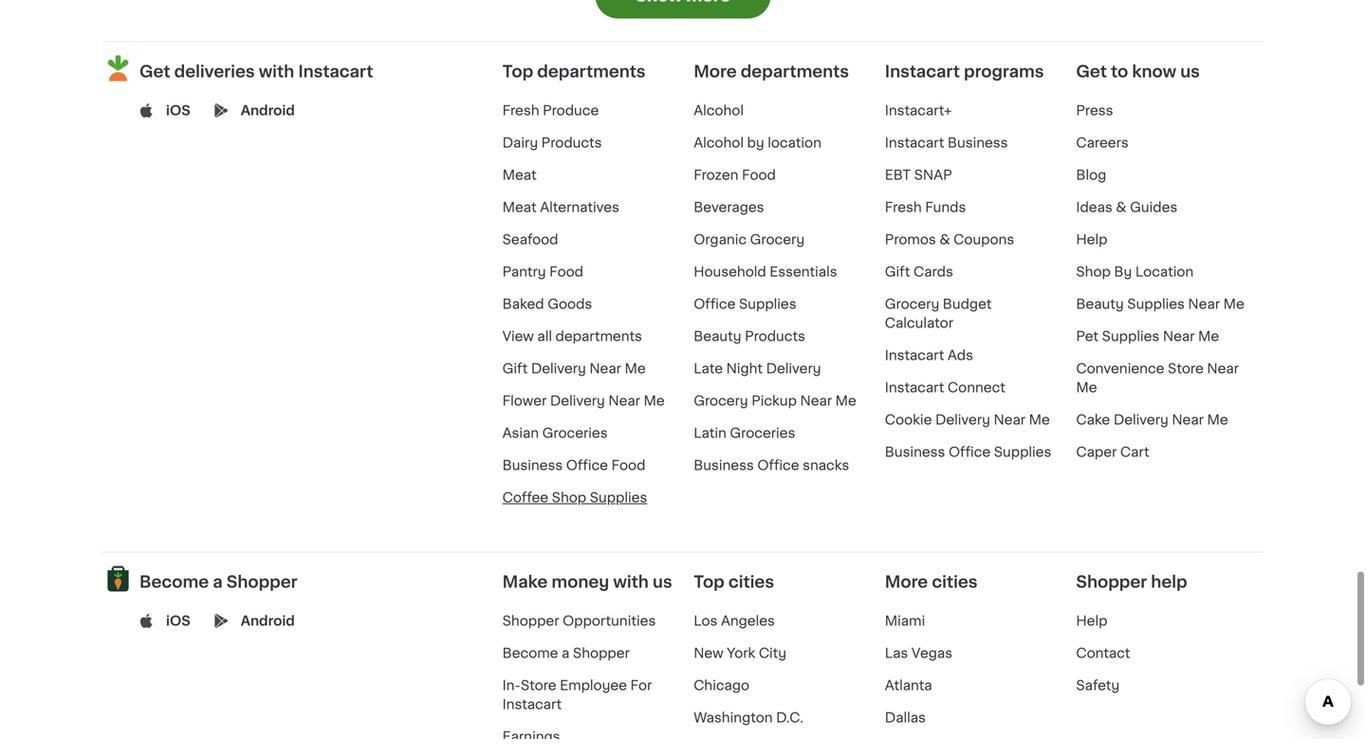 Task type: vqa. For each thing, say whether or not it's contained in the screenshot.
bottommost the Beauty
yes



Task type: locate. For each thing, give the bounding box(es) containing it.
press
[[1077, 104, 1114, 117]]

store
[[1169, 362, 1204, 375], [521, 679, 557, 692]]

help link up contact
[[1077, 614, 1108, 628]]

1 vertical spatial android
[[241, 614, 295, 628]]

food up coffee shop supplies link
[[612, 459, 646, 472]]

1 horizontal spatial store
[[1169, 362, 1204, 375]]

0 vertical spatial with
[[259, 63, 294, 80]]

alcohol down 'alcohol' link
[[694, 136, 744, 149]]

store inside in-store employee for instacart
[[521, 679, 557, 692]]

store down become a shopper link
[[521, 679, 557, 692]]

0 vertical spatial ios link
[[166, 101, 191, 120]]

business office food link
[[503, 459, 646, 472]]

ios link for become
[[166, 612, 191, 631]]

shopper opportunities link
[[503, 614, 656, 628]]

gift
[[885, 265, 911, 278], [503, 362, 528, 375]]

1 vertical spatial beauty
[[694, 330, 742, 343]]

ideas & guides
[[1077, 201, 1178, 214]]

products up late night delivery
[[745, 330, 806, 343]]

2 android play store logo image from the top
[[214, 614, 229, 628]]

organic grocery
[[694, 233, 805, 246]]

get left to at the right top
[[1077, 63, 1108, 80]]

departments up location
[[741, 63, 850, 80]]

delivery for get
[[1114, 413, 1169, 427]]

1 vertical spatial shop
[[552, 491, 587, 504]]

0 vertical spatial top
[[503, 63, 534, 80]]

1 horizontal spatial fresh
[[885, 201, 922, 214]]

cookie
[[885, 413, 933, 427]]

asian groceries link
[[503, 427, 608, 440]]

get left deliveries
[[140, 63, 170, 80]]

0 horizontal spatial more
[[694, 63, 737, 80]]

fresh
[[503, 104, 540, 117], [885, 201, 922, 214]]

top departments
[[503, 63, 646, 80]]

0 vertical spatial gift
[[885, 265, 911, 278]]

2 ios from the top
[[166, 614, 191, 628]]

1 horizontal spatial food
[[612, 459, 646, 472]]

safety
[[1077, 679, 1120, 692]]

groceries up business office snacks
[[730, 427, 796, 440]]

careers
[[1077, 136, 1129, 149]]

become a shopper
[[140, 574, 298, 590], [503, 647, 630, 660]]

office down the household at the top of page
[[694, 297, 736, 311]]

0 vertical spatial meat
[[503, 168, 537, 182]]

products down the produce
[[542, 136, 602, 149]]

1 vertical spatial food
[[550, 265, 584, 278]]

near for grocery pickup near me
[[801, 394, 833, 408]]

1 horizontal spatial us
[[1181, 63, 1201, 80]]

top up fresh produce link
[[503, 63, 534, 80]]

1 vertical spatial ios
[[166, 614, 191, 628]]

1 vertical spatial help
[[1077, 614, 1108, 628]]

0 horizontal spatial with
[[259, 63, 294, 80]]

0 vertical spatial food
[[742, 168, 776, 182]]

help down ideas
[[1077, 233, 1108, 246]]

business
[[948, 136, 1009, 149], [885, 445, 946, 459], [503, 459, 563, 472], [694, 459, 754, 472]]

food for pantry food
[[550, 265, 584, 278]]

me for grocery pickup near me
[[836, 394, 857, 408]]

help for second help link from the top
[[1077, 614, 1108, 628]]

1 vertical spatial products
[[745, 330, 806, 343]]

store down pet supplies near me
[[1169, 362, 1204, 375]]

1 vertical spatial top
[[694, 574, 725, 590]]

2 cities from the left
[[932, 574, 978, 590]]

with up 'opportunities'
[[614, 574, 649, 590]]

washington d.c.
[[694, 711, 804, 725]]

food for frozen food
[[742, 168, 776, 182]]

2 horizontal spatial grocery
[[885, 297, 940, 311]]

1 vertical spatial android link
[[241, 612, 295, 631]]

1 vertical spatial become
[[503, 647, 559, 660]]

1 horizontal spatial products
[[745, 330, 806, 343]]

0 horizontal spatial become a shopper
[[140, 574, 298, 590]]

0 horizontal spatial a
[[213, 574, 223, 590]]

1 groceries from the left
[[543, 427, 608, 440]]

0 horizontal spatial us
[[653, 574, 673, 590]]

2 ios link from the top
[[166, 612, 191, 631]]

pickup
[[752, 394, 797, 408]]

shopper
[[227, 574, 298, 590], [1077, 574, 1148, 590], [503, 614, 560, 628], [573, 647, 630, 660]]

cities up vegas
[[932, 574, 978, 590]]

1 help from the top
[[1077, 233, 1108, 246]]

1 vertical spatial meat
[[503, 201, 537, 214]]

0 horizontal spatial groceries
[[543, 427, 608, 440]]

instacart for instacart programs
[[885, 63, 961, 80]]

0 vertical spatial become a shopper
[[140, 574, 298, 590]]

with right deliveries
[[259, 63, 294, 80]]

business for business office food
[[503, 459, 563, 472]]

business office supplies
[[885, 445, 1052, 459]]

convenience store near me link
[[1077, 362, 1240, 394]]

0 vertical spatial a
[[213, 574, 223, 590]]

snacks
[[803, 459, 850, 472]]

grocery for grocery pickup near me
[[694, 394, 749, 408]]

food up 'goods' in the top left of the page
[[550, 265, 584, 278]]

1 horizontal spatial groceries
[[730, 427, 796, 440]]

location
[[1136, 265, 1194, 278]]

supplies up pet supplies near me link
[[1128, 297, 1185, 311]]

1 vertical spatial help link
[[1077, 614, 1108, 628]]

0 vertical spatial android link
[[241, 101, 295, 120]]

2 ios app store logo image from the top
[[140, 614, 154, 628]]

android link
[[241, 101, 295, 120], [241, 612, 295, 631]]

1 horizontal spatial become a shopper
[[503, 647, 630, 660]]

cart
[[1121, 445, 1150, 459]]

more up 'alcohol' link
[[694, 63, 737, 80]]

1 android play store logo image from the top
[[214, 103, 229, 118]]

delivery down gift delivery near me in the left of the page
[[550, 394, 605, 408]]

0 vertical spatial grocery
[[751, 233, 805, 246]]

me for cake delivery near me
[[1208, 413, 1229, 427]]

1 vertical spatial fresh
[[885, 201, 922, 214]]

1 android link from the top
[[241, 101, 295, 120]]

products for beauty products
[[745, 330, 806, 343]]

1 vertical spatial &
[[940, 233, 951, 246]]

grocery for grocery budget calculator
[[885, 297, 940, 311]]

1 vertical spatial a
[[562, 647, 570, 660]]

0 horizontal spatial fresh
[[503, 104, 540, 117]]

2 help from the top
[[1077, 614, 1108, 628]]

1 horizontal spatial shop
[[1077, 265, 1111, 278]]

chicago
[[694, 679, 750, 692]]

0 vertical spatial ios
[[166, 104, 191, 117]]

1 vertical spatial grocery
[[885, 297, 940, 311]]

supplies down business office food
[[590, 491, 648, 504]]

ideas
[[1077, 201, 1113, 214]]

safety link
[[1077, 679, 1120, 692]]

1 meat from the top
[[503, 168, 537, 182]]

dairy products link
[[503, 136, 602, 149]]

& right ideas
[[1117, 201, 1127, 214]]

household essentials
[[694, 265, 838, 278]]

1 horizontal spatial get
[[1077, 63, 1108, 80]]

help
[[1152, 574, 1188, 590]]

near down pet supplies near me link
[[1208, 362, 1240, 375]]

more up miami link
[[885, 574, 929, 590]]

me
[[1224, 297, 1245, 311], [1199, 330, 1220, 343], [625, 362, 646, 375], [1077, 381, 1098, 394], [644, 394, 665, 408], [836, 394, 857, 408], [1030, 413, 1051, 427], [1208, 413, 1229, 427]]

groceries up business office food link
[[543, 427, 608, 440]]

0 vertical spatial android
[[241, 104, 295, 117]]

0 horizontal spatial cities
[[729, 574, 775, 590]]

meat alternatives
[[503, 201, 620, 214]]

1 alcohol from the top
[[694, 104, 744, 117]]

& down funds
[[940, 233, 951, 246]]

beauty up late at the right
[[694, 330, 742, 343]]

meat down dairy
[[503, 168, 537, 182]]

late
[[694, 362, 723, 375]]

departments for top departments
[[538, 63, 646, 80]]

android play store logo image for a
[[214, 614, 229, 628]]

baked
[[503, 297, 545, 311]]

office down cookie delivery near me
[[949, 445, 991, 459]]

0 vertical spatial more
[[694, 63, 737, 80]]

supplies down 'household essentials'
[[739, 297, 797, 311]]

0 vertical spatial products
[[542, 136, 602, 149]]

grocery up "household essentials" link
[[751, 233, 805, 246]]

shop down business office food link
[[552, 491, 587, 504]]

fresh up dairy
[[503, 104, 540, 117]]

office down latin groceries link
[[758, 459, 800, 472]]

0 vertical spatial fresh
[[503, 104, 540, 117]]

supplies for office
[[739, 297, 797, 311]]

help for 2nd help link from the bottom of the page
[[1077, 233, 1108, 246]]

cities up angeles
[[729, 574, 775, 590]]

pet supplies near me
[[1077, 330, 1220, 343]]

delivery for top
[[550, 394, 605, 408]]

us right know
[[1181, 63, 1201, 80]]

gift down 'promos'
[[885, 265, 911, 278]]

business up the coffee at the left
[[503, 459, 563, 472]]

1 vertical spatial instacart shopper app logo image
[[103, 563, 134, 595]]

office for business office food
[[566, 459, 608, 472]]

near down beauty supplies near me
[[1164, 330, 1195, 343]]

alcohol for alcohol by location
[[694, 136, 744, 149]]

press link
[[1077, 104, 1114, 117]]

ios app store logo image
[[140, 103, 154, 118], [140, 614, 154, 628]]

beauty for beauty supplies near me
[[1077, 297, 1125, 311]]

departments up the produce
[[538, 63, 646, 80]]

ios
[[166, 104, 191, 117], [166, 614, 191, 628]]

new york city link
[[694, 647, 787, 660]]

near down connect
[[994, 413, 1026, 427]]

food down alcohol by location link
[[742, 168, 776, 182]]

0 vertical spatial &
[[1117, 201, 1127, 214]]

meat down meat 'link'
[[503, 201, 537, 214]]

opportunities
[[563, 614, 656, 628]]

shop left by
[[1077, 265, 1111, 278]]

1 vertical spatial become a shopper
[[503, 647, 630, 660]]

supplies up convenience
[[1103, 330, 1160, 343]]

to
[[1112, 63, 1129, 80]]

2 android link from the top
[[241, 612, 295, 631]]

household essentials link
[[694, 265, 838, 278]]

android play store logo image
[[214, 103, 229, 118], [214, 614, 229, 628]]

instacart
[[298, 63, 373, 80], [885, 63, 961, 80], [885, 136, 945, 149], [885, 349, 945, 362], [885, 381, 945, 394], [503, 698, 562, 711]]

2 meat from the top
[[503, 201, 537, 214]]

grocery pickup near me
[[694, 394, 857, 408]]

gift down the view
[[503, 362, 528, 375]]

0 horizontal spatial beauty
[[694, 330, 742, 343]]

top for top departments
[[503, 63, 534, 80]]

delivery up business office supplies link at the bottom right
[[936, 413, 991, 427]]

fresh produce
[[503, 104, 599, 117]]

baked goods link
[[503, 297, 593, 311]]

1 horizontal spatial cities
[[932, 574, 978, 590]]

0 horizontal spatial top
[[503, 63, 534, 80]]

1 ios link from the top
[[166, 101, 191, 120]]

0 vertical spatial help
[[1077, 233, 1108, 246]]

near right pickup
[[801, 394, 833, 408]]

near down the location
[[1189, 297, 1221, 311]]

gift cards link
[[885, 265, 954, 278]]

1 get from the left
[[140, 63, 170, 80]]

instacart business link
[[885, 136, 1009, 149]]

instacart programs
[[885, 63, 1045, 80]]

2 alcohol from the top
[[694, 136, 744, 149]]

2 vertical spatial food
[[612, 459, 646, 472]]

1 instacart shopper app logo image from the top
[[103, 53, 134, 84]]

near down convenience store near me
[[1173, 413, 1204, 427]]

get
[[140, 63, 170, 80], [1077, 63, 1108, 80]]

0 horizontal spatial shop
[[552, 491, 587, 504]]

meat for meat 'link'
[[503, 168, 537, 182]]

1 vertical spatial gift
[[503, 362, 528, 375]]

grocery up calculator
[[885, 297, 940, 311]]

alcohol up alcohol by location link
[[694, 104, 744, 117]]

2 groceries from the left
[[730, 427, 796, 440]]

top up los
[[694, 574, 725, 590]]

0 horizontal spatial get
[[140, 63, 170, 80]]

0 horizontal spatial grocery
[[694, 394, 749, 408]]

near inside convenience store near me
[[1208, 362, 1240, 375]]

0 vertical spatial beauty
[[1077, 297, 1125, 311]]

1 horizontal spatial grocery
[[751, 233, 805, 246]]

grocery budget calculator
[[885, 297, 992, 330]]

1 vertical spatial android play store logo image
[[214, 614, 229, 628]]

business up the snap
[[948, 136, 1009, 149]]

1 horizontal spatial become
[[503, 647, 559, 660]]

1 android from the top
[[241, 104, 295, 117]]

0 horizontal spatial gift
[[503, 362, 528, 375]]

instacart for instacart ads
[[885, 349, 945, 362]]

1 horizontal spatial top
[[694, 574, 725, 590]]

1 ios app store logo image from the top
[[140, 103, 154, 118]]

2 instacart shopper app logo image from the top
[[103, 563, 134, 595]]

help link down ideas
[[1077, 233, 1108, 246]]

1 vertical spatial us
[[653, 574, 673, 590]]

0 vertical spatial ios app store logo image
[[140, 103, 154, 118]]

android for shopper
[[241, 614, 295, 628]]

store inside convenience store near me
[[1169, 362, 1204, 375]]

0 vertical spatial shop
[[1077, 265, 1111, 278]]

near for convenience store near me
[[1208, 362, 1240, 375]]

0 vertical spatial store
[[1169, 362, 1204, 375]]

funds
[[926, 201, 967, 214]]

1 cities from the left
[[729, 574, 775, 590]]

all
[[538, 330, 552, 343]]

beauty
[[1077, 297, 1125, 311], [694, 330, 742, 343]]

dairy products
[[503, 136, 602, 149]]

beauty up 'pet'
[[1077, 297, 1125, 311]]

2 android from the top
[[241, 614, 295, 628]]

by
[[748, 136, 765, 149]]

1 horizontal spatial &
[[1117, 201, 1127, 214]]

groceries for top
[[543, 427, 608, 440]]

near down gift delivery near me in the left of the page
[[609, 394, 641, 408]]

in-store employee for instacart link
[[503, 679, 652, 711]]

1 vertical spatial with
[[614, 574, 649, 590]]

help
[[1077, 233, 1108, 246], [1077, 614, 1108, 628]]

1 vertical spatial ios link
[[166, 612, 191, 631]]

0 vertical spatial become
[[140, 574, 209, 590]]

us up 'opportunities'
[[653, 574, 673, 590]]

us for get to know us
[[1181, 63, 1201, 80]]

me for flower delivery near me
[[644, 394, 665, 408]]

0 horizontal spatial food
[[550, 265, 584, 278]]

2 vertical spatial grocery
[[694, 394, 749, 408]]

1 horizontal spatial gift
[[885, 265, 911, 278]]

promos
[[885, 233, 937, 246]]

instacart shopper app logo image for become
[[103, 563, 134, 595]]

dallas
[[885, 711, 926, 725]]

top
[[503, 63, 534, 80], [694, 574, 725, 590]]

pet
[[1077, 330, 1099, 343]]

groceries for more
[[730, 427, 796, 440]]

grocery
[[751, 233, 805, 246], [885, 297, 940, 311], [694, 394, 749, 408]]

0 vertical spatial us
[[1181, 63, 1201, 80]]

1 horizontal spatial with
[[614, 574, 649, 590]]

departments
[[538, 63, 646, 80], [741, 63, 850, 80], [556, 330, 643, 343]]

0 vertical spatial android play store logo image
[[214, 103, 229, 118]]

grocery up latin at the right of page
[[694, 394, 749, 408]]

gift cards
[[885, 265, 954, 278]]

instacart for instacart business
[[885, 136, 945, 149]]

gift for gift cards
[[885, 265, 911, 278]]

grocery inside the grocery budget calculator
[[885, 297, 940, 311]]

office up the coffee shop supplies
[[566, 459, 608, 472]]

fresh down ebt
[[885, 201, 922, 214]]

late night delivery link
[[694, 362, 822, 375]]

products for dairy products
[[542, 136, 602, 149]]

near up flower delivery near me link
[[590, 362, 622, 375]]

1 horizontal spatial more
[[885, 574, 929, 590]]

0 horizontal spatial products
[[542, 136, 602, 149]]

delivery down view all departments link
[[531, 362, 586, 375]]

us for make money with us
[[653, 574, 673, 590]]

instacart shopper app logo image
[[103, 53, 134, 84], [103, 563, 134, 595]]

0 horizontal spatial store
[[521, 679, 557, 692]]

1 vertical spatial more
[[885, 574, 929, 590]]

2 horizontal spatial food
[[742, 168, 776, 182]]

help up contact
[[1077, 614, 1108, 628]]

instacart shopper app logo image for get
[[103, 53, 134, 84]]

delivery up 'cart'
[[1114, 413, 1169, 427]]

organic grocery link
[[694, 233, 805, 246]]

0 vertical spatial alcohol
[[694, 104, 744, 117]]

business down the cookie
[[885, 445, 946, 459]]

me for beauty supplies near me
[[1224, 297, 1245, 311]]

fresh for fresh produce
[[503, 104, 540, 117]]

1 help link from the top
[[1077, 233, 1108, 246]]

2 get from the left
[[1077, 63, 1108, 80]]

1 ios from the top
[[166, 104, 191, 117]]

business down latin at the right of page
[[694, 459, 754, 472]]

1 horizontal spatial beauty
[[1077, 297, 1125, 311]]

grocery budget calculator link
[[885, 297, 992, 330]]

me for cookie delivery near me
[[1030, 413, 1051, 427]]

1 vertical spatial store
[[521, 679, 557, 692]]

1 vertical spatial ios app store logo image
[[140, 614, 154, 628]]

ebt snap
[[885, 168, 953, 182]]

meat alternatives link
[[503, 201, 620, 214]]

near for pet supplies near me
[[1164, 330, 1195, 343]]

night
[[727, 362, 763, 375]]

fresh funds
[[885, 201, 967, 214]]

beauty for beauty products
[[694, 330, 742, 343]]

1 vertical spatial alcohol
[[694, 136, 744, 149]]

0 vertical spatial help link
[[1077, 233, 1108, 246]]

store for convenience
[[1169, 362, 1204, 375]]

0 horizontal spatial &
[[940, 233, 951, 246]]

delivery for instacart
[[936, 413, 991, 427]]

business office supplies link
[[885, 445, 1052, 459]]

0 vertical spatial instacart shopper app logo image
[[103, 53, 134, 84]]

me inside convenience store near me
[[1077, 381, 1098, 394]]



Task type: describe. For each thing, give the bounding box(es) containing it.
ios for become
[[166, 614, 191, 628]]

latin
[[694, 427, 727, 440]]

blog
[[1077, 168, 1107, 182]]

in-store employee for instacart
[[503, 679, 652, 711]]

las vegas link
[[885, 647, 953, 660]]

ios link for get
[[166, 101, 191, 120]]

flower delivery near me link
[[503, 394, 665, 408]]

fresh for fresh funds
[[885, 201, 922, 214]]

produce
[[543, 104, 599, 117]]

pantry
[[503, 265, 546, 278]]

ads
[[948, 349, 974, 362]]

& for ideas
[[1117, 201, 1127, 214]]

flower delivery near me
[[503, 394, 665, 408]]

business for business office supplies
[[885, 445, 946, 459]]

cities for top cities
[[729, 574, 775, 590]]

gift delivery near me
[[503, 362, 646, 375]]

android link for shopper
[[241, 612, 295, 631]]

chicago link
[[694, 679, 750, 692]]

los angeles link
[[694, 614, 775, 628]]

with for money
[[614, 574, 649, 590]]

more for more departments
[[694, 63, 737, 80]]

employee
[[560, 679, 627, 692]]

convenience store near me
[[1077, 362, 1240, 394]]

flower
[[503, 394, 547, 408]]

cities for more cities
[[932, 574, 978, 590]]

supplies for pet
[[1103, 330, 1160, 343]]

blog link
[[1077, 168, 1107, 182]]

instacart ads
[[885, 349, 974, 362]]

fresh produce link
[[503, 104, 599, 117]]

frozen food link
[[694, 168, 776, 182]]

budget
[[943, 297, 992, 311]]

convenience
[[1077, 362, 1165, 375]]

supplies for beauty
[[1128, 297, 1185, 311]]

pantry food
[[503, 265, 584, 278]]

office for business office snacks
[[758, 459, 800, 472]]

instacart inside in-store employee for instacart
[[503, 698, 562, 711]]

pet supplies near me link
[[1077, 330, 1220, 343]]

ios for get
[[166, 104, 191, 117]]

for
[[631, 679, 652, 692]]

coupons
[[954, 233, 1015, 246]]

instacart+
[[885, 104, 952, 117]]

los angeles
[[694, 614, 775, 628]]

departments up gift delivery near me in the left of the page
[[556, 330, 643, 343]]

& for promos
[[940, 233, 951, 246]]

beauty supplies near me
[[1077, 297, 1245, 311]]

store for in-
[[521, 679, 557, 692]]

view all departments
[[503, 330, 643, 343]]

alcohol link
[[694, 104, 744, 117]]

me for pet supplies near me
[[1199, 330, 1220, 343]]

alternatives
[[540, 201, 620, 214]]

york
[[727, 647, 756, 660]]

asian
[[503, 427, 539, 440]]

shopper help
[[1077, 574, 1188, 590]]

beverages link
[[694, 201, 765, 214]]

gift delivery near me link
[[503, 362, 646, 375]]

atlanta
[[885, 679, 933, 692]]

pantry food link
[[503, 265, 584, 278]]

cake delivery near me
[[1077, 413, 1229, 427]]

office for business office supplies
[[949, 445, 991, 459]]

supplies down cookie delivery near me link
[[995, 445, 1052, 459]]

asian groceries
[[503, 427, 608, 440]]

alcohol for 'alcohol' link
[[694, 104, 744, 117]]

alcohol by location link
[[694, 136, 822, 149]]

view all departments link
[[503, 330, 643, 343]]

departments for more departments
[[741, 63, 850, 80]]

dallas link
[[885, 711, 926, 725]]

android play store logo image for deliveries
[[214, 103, 229, 118]]

top for top cities
[[694, 574, 725, 590]]

in-
[[503, 679, 521, 692]]

instacart+ link
[[885, 104, 952, 117]]

washington
[[694, 711, 773, 725]]

miami link
[[885, 614, 926, 628]]

angeles
[[721, 614, 775, 628]]

android link for with
[[241, 101, 295, 120]]

new
[[694, 647, 724, 660]]

meat for meat alternatives
[[503, 201, 537, 214]]

latin groceries
[[694, 427, 796, 440]]

promos & coupons link
[[885, 233, 1015, 246]]

near for flower delivery near me
[[609, 394, 641, 408]]

calculator
[[885, 316, 954, 330]]

with for deliveries
[[259, 63, 294, 80]]

instacart business
[[885, 136, 1009, 149]]

promos & coupons
[[885, 233, 1015, 246]]

city
[[759, 647, 787, 660]]

los
[[694, 614, 718, 628]]

office supplies
[[694, 297, 797, 311]]

cards
[[914, 265, 954, 278]]

near for cake delivery near me
[[1173, 413, 1204, 427]]

ios app store logo image for become a shopper
[[140, 614, 154, 628]]

get for get to know us
[[1077, 63, 1108, 80]]

more for more cities
[[885, 574, 929, 590]]

beauty products link
[[694, 330, 806, 343]]

1 horizontal spatial a
[[562, 647, 570, 660]]

miami
[[885, 614, 926, 628]]

contact
[[1077, 647, 1131, 660]]

washington d.c. link
[[694, 711, 804, 725]]

gift for gift delivery near me
[[503, 362, 528, 375]]

instacart for instacart connect
[[885, 381, 945, 394]]

caper cart
[[1077, 445, 1150, 459]]

2 help link from the top
[[1077, 614, 1108, 628]]

coffee shop supplies link
[[503, 491, 648, 504]]

delivery up grocery pickup near me link at the bottom of page
[[767, 362, 822, 375]]

know
[[1133, 63, 1177, 80]]

more cities
[[885, 574, 978, 590]]

get for get deliveries with instacart
[[140, 63, 170, 80]]

get deliveries with instacart
[[140, 63, 373, 80]]

dairy
[[503, 136, 538, 149]]

contact link
[[1077, 647, 1131, 660]]

organic
[[694, 233, 747, 246]]

0 horizontal spatial become
[[140, 574, 209, 590]]

shopper opportunities
[[503, 614, 656, 628]]

deliveries
[[174, 63, 255, 80]]

vegas
[[912, 647, 953, 660]]

near for gift delivery near me
[[590, 362, 622, 375]]

snap
[[915, 168, 953, 182]]

careers link
[[1077, 136, 1129, 149]]

business for business office snacks
[[694, 459, 754, 472]]

me for convenience store near me
[[1077, 381, 1098, 394]]

ios app store logo image for get deliveries with instacart
[[140, 103, 154, 118]]

me for gift delivery near me
[[625, 362, 646, 375]]

business office snacks
[[694, 459, 850, 472]]

near for cookie delivery near me
[[994, 413, 1026, 427]]

near for beauty supplies near me
[[1189, 297, 1221, 311]]

android for with
[[241, 104, 295, 117]]



